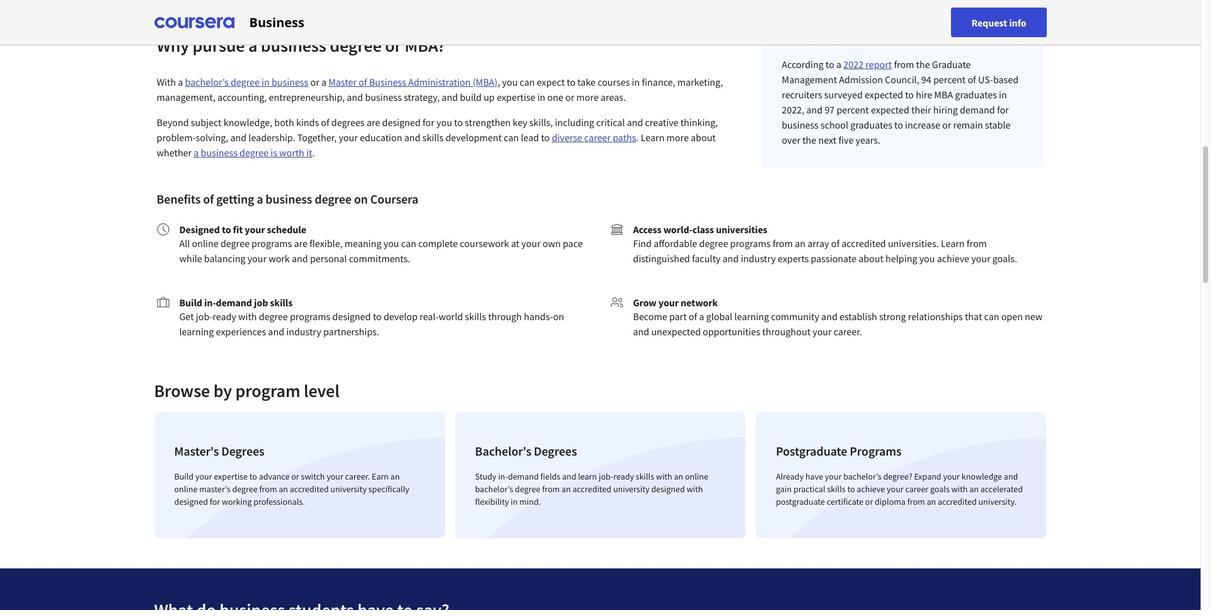 Task type: describe. For each thing, give the bounding box(es) containing it.
administration
[[408, 76, 471, 88]]

your left work at left
[[248, 252, 267, 265]]

knowledge
[[962, 471, 1002, 482]]

degrees for bachelor's degrees
[[534, 443, 577, 459]]

or inside , you can expect to take courses in finance, marketing, management, accounting, entrepreneurship, and business strategy, and build up expertise in one or more areas.
[[566, 91, 575, 103]]

programs inside build in-demand job skills get job-ready with degree programs designed to develop real-world skills through hands-on learning experiences and industry partnerships.
[[290, 310, 330, 323]]

together,
[[297, 131, 337, 144]]

get
[[179, 310, 194, 323]]

development
[[446, 131, 502, 144]]

a left 2022
[[837, 58, 842, 71]]

university for bachelor's degrees
[[613, 484, 650, 495]]

designed inside build your expertise to advance or switch your career. earn an online master's degree from an accredited university specifically designed for working professionals.
[[174, 496, 208, 507]]

your down degree?
[[887, 484, 904, 495]]

degree up flexible,
[[315, 191, 352, 207]]

management,
[[157, 91, 216, 103]]

your up part
[[659, 296, 679, 309]]

accounting,
[[218, 91, 267, 103]]

your down the "community"
[[813, 325, 832, 338]]

access
[[633, 223, 662, 236]]

mind.
[[520, 496, 541, 507]]

for inside build your expertise to advance or switch your career. earn an online master's degree from an accredited university specifically designed for working professionals.
[[210, 496, 220, 507]]

expertise inside , you can expect to take courses in finance, marketing, management, accounting, entrepreneurship, and business strategy, and build up expertise in one or more areas.
[[497, 91, 536, 103]]

build your expertise to advance or switch your career. earn an online master's degree from an accredited university specifically designed for working professionals.
[[174, 471, 409, 507]]

your right fit
[[245, 223, 265, 236]]

your inside access world-class universities find affordable degree programs from an array of accredited universities. learn from distinguished faculty and industry experts passionate about helping you achieve your goals.
[[972, 252, 991, 265]]

job
[[254, 296, 268, 309]]

master's
[[174, 443, 219, 459]]

schedule
[[267, 223, 306, 236]]

master's degrees
[[174, 443, 265, 459]]

universities
[[716, 223, 768, 236]]

1 horizontal spatial graduates
[[955, 88, 997, 101]]

world
[[439, 310, 463, 323]]

experts
[[778, 252, 809, 265]]

experiences
[[216, 325, 266, 338]]

and right education
[[404, 131, 421, 144]]

business inside from the graduate management admission council, 94 percent of us-based recruiters surveyed expected to hire mba graduates in 2022, and 97 percent expected their hiring demand for business school graduates to increase or remain stable over the next five years.
[[782, 119, 819, 131]]

marketing,
[[678, 76, 723, 88]]

and inside designed to fit your schedule all online degree programs are flexible, meaning you can complete coursework at your own pace while balancing your work and personal commitments.
[[292, 252, 308, 265]]

of left getting
[[203, 191, 214, 207]]

accredited inside build your expertise to advance or switch your career. earn an online master's degree from an accredited university specifically designed for working professionals.
[[290, 484, 329, 495]]

0 horizontal spatial career
[[584, 131, 611, 144]]

you inside beyond subject knowledge, both kinds of degrees are designed for you to strengthen key skills, including critical and creative thinking, problem-solving, and leadership. together, your education and skills development can lead to
[[437, 116, 452, 129]]

a inside grow your network become part of a global learning community and establish strong relationships that can open new and unexpected opportunities throughout your career.
[[699, 310, 704, 323]]

0 vertical spatial expected
[[865, 88, 903, 101]]

job- for get
[[196, 310, 213, 323]]

in inside from the graduate management admission council, 94 percent of us-based recruiters surveyed expected to hire mba graduates in 2022, and 97 percent expected their hiring demand for business school graduates to increase or remain stable over the next five years.
[[999, 88, 1007, 101]]

postgraduate
[[776, 443, 848, 459]]

about inside the '. learn more about whether'
[[691, 131, 716, 144]]

94
[[922, 73, 932, 86]]

and down knowledge,
[[230, 131, 247, 144]]

and inside from the graduate management admission council, 94 percent of us-based recruiters surveyed expected to hire mba graduates in 2022, and 97 percent expected their hiring demand for business school graduates to increase or remain stable over the next five years.
[[807, 103, 823, 116]]

study in-demand fields and learn job-ready skills with an online bachelor's degree from an accredited university designed with flexibility in mind.
[[475, 471, 709, 507]]

at
[[511, 237, 520, 250]]

ready for skills
[[614, 471, 634, 482]]

request info button
[[952, 8, 1047, 37]]

universities.
[[888, 237, 939, 250]]

to right lead
[[541, 131, 550, 144]]

five
[[839, 134, 854, 146]]

from inside study in-demand fields and learn job-ready skills with an online bachelor's degree from an accredited university designed with flexibility in mind.
[[542, 484, 560, 495]]

can inside designed to fit your schedule all online degree programs are flexible, meaning you can complete coursework at your own pace while balancing your work and personal commitments.
[[401, 237, 416, 250]]

specifically
[[369, 484, 409, 495]]

master's
[[199, 484, 231, 495]]

in inside study in-demand fields and learn job-ready skills with an online bachelor's degree from an accredited university designed with flexibility in mind.
[[511, 496, 518, 507]]

0 horizontal spatial business
[[249, 14, 304, 31]]

programs inside designed to fit your schedule all online degree programs are flexible, meaning you can complete coursework at your own pace while balancing your work and personal commitments.
[[252, 237, 292, 250]]

in left the 'one'
[[538, 91, 546, 103]]

diploma
[[875, 496, 906, 507]]

access world-class universities find affordable degree programs from an array of accredited universities. learn from distinguished faculty and industry experts passionate about helping you achieve your goals.
[[633, 223, 1017, 265]]

array
[[808, 237, 829, 250]]

and inside build in-demand job skills get job-ready with degree programs designed to develop real-world skills through hands-on learning experiences and industry partnerships.
[[268, 325, 284, 338]]

demand for build in-demand job skills get job-ready with degree programs designed to develop real-world skills through hands-on learning experiences and industry partnerships.
[[216, 296, 252, 309]]

skills inside beyond subject knowledge, both kinds of degrees are designed for you to strengthen key skills, including critical and creative thinking, problem-solving, and leadership. together, your education and skills development can lead to
[[423, 131, 444, 144]]

according
[[782, 58, 824, 71]]

already have your bachelor's degree? expand your knowledge and gain practical skills to achieve your career goals with an accelerated postgraduate certificate or diploma from an accredited university.
[[776, 471, 1023, 507]]

career. inside grow your network become part of a global learning community and establish strong relationships that can open new and unexpected opportunities throughout your career.
[[834, 325, 862, 338]]

browse
[[154, 380, 210, 402]]

critical
[[596, 116, 625, 129]]

professionals.
[[254, 496, 305, 507]]

areas.
[[601, 91, 626, 103]]

degrees for master's degrees
[[221, 443, 265, 459]]

designed inside study in-demand fields and learn job-ready skills with an online bachelor's degree from an accredited university designed with flexibility in mind.
[[651, 484, 685, 495]]

their
[[912, 103, 932, 116]]

a right with
[[178, 76, 183, 88]]

while
[[179, 252, 202, 265]]

bachelor's
[[475, 443, 532, 459]]

council,
[[885, 73, 920, 86]]

or inside build your expertise to advance or switch your career. earn an online master's degree from an accredited university specifically designed for working professionals.
[[291, 471, 299, 482]]

your right at
[[522, 237, 541, 250]]

and inside access world-class universities find affordable degree programs from an array of accredited universities. learn from distinguished faculty and industry experts passionate about helping you achieve your goals.
[[723, 252, 739, 265]]

report
[[866, 58, 892, 71]]

degree up accounting,
[[231, 76, 260, 88]]

university for master's degrees
[[331, 484, 367, 495]]

your right switch
[[327, 471, 343, 482]]

bachelor's inside study in-demand fields and learn job-ready skills with an online bachelor's degree from an accredited university designed with flexibility in mind.
[[475, 484, 513, 495]]

can inside grow your network become part of a global learning community and establish strong relationships that can open new and unexpected opportunities throughout your career.
[[984, 310, 1000, 323]]

0 vertical spatial on
[[354, 191, 368, 207]]

1 vertical spatial expected
[[871, 103, 910, 116]]

with inside the already have your bachelor's degree? expand your knowledge and gain practical skills to achieve your career goals with an accelerated postgraduate certificate or diploma from an accredited university.
[[952, 484, 968, 495]]

solving,
[[196, 131, 228, 144]]

skills right the "world"
[[465, 310, 486, 323]]

postgraduate
[[776, 496, 825, 507]]

can inside beyond subject knowledge, both kinds of degrees are designed for you to strengthen key skills, including critical and creative thinking, problem-solving, and leadership. together, your education and skills development can lead to
[[504, 131, 519, 144]]

a business degree is worth it .
[[194, 146, 315, 159]]

in- for build
[[204, 296, 216, 309]]

education
[[360, 131, 402, 144]]

business up entrepreneurship,
[[272, 76, 308, 88]]

recruiters
[[782, 88, 822, 101]]

, you can expect to take courses in finance, marketing, management, accounting, entrepreneurship, and business strategy, and build up expertise in one or more areas.
[[157, 76, 723, 103]]

to inside designed to fit your schedule all online degree programs are flexible, meaning you can complete coursework at your own pace while balancing your work and personal commitments.
[[222, 223, 231, 236]]

demand inside from the graduate management admission council, 94 percent of us-based recruiters surveyed expected to hire mba graduates in 2022, and 97 percent expected their hiring demand for business school graduates to increase or remain stable over the next five years.
[[960, 103, 995, 116]]

beyond
[[157, 116, 189, 129]]

personal
[[310, 252, 347, 265]]

1 vertical spatial the
[[803, 134, 817, 146]]

pursue
[[193, 34, 245, 57]]

opportunities
[[703, 325, 761, 338]]

subject
[[191, 116, 222, 129]]

earn
[[372, 471, 389, 482]]

thinking,
[[681, 116, 718, 129]]

your up goals
[[943, 471, 960, 482]]

build for build in-demand job skills get job-ready with degree programs designed to develop real-world skills through hands-on learning experiences and industry partnerships.
[[179, 296, 202, 309]]

and up "paths" in the top of the page
[[627, 116, 643, 129]]

beyond subject knowledge, both kinds of degrees are designed for you to strengthen key skills, including critical and creative thinking, problem-solving, and leadership. together, your education and skills development can lead to
[[157, 116, 718, 144]]

or inside from the graduate management admission council, 94 percent of us-based recruiters surveyed expected to hire mba graduates in 2022, and 97 percent expected their hiring demand for business school graduates to increase or remain stable over the next five years.
[[943, 119, 952, 131]]

program
[[235, 380, 300, 402]]

from inside build your expertise to advance or switch your career. earn an online master's degree from an accredited university specifically designed for working professionals.
[[259, 484, 277, 495]]

your up master's
[[195, 471, 212, 482]]

designed to fit your schedule all online degree programs are flexible, meaning you can complete coursework at your own pace while balancing your work and personal commitments.
[[179, 223, 583, 265]]

distinguished
[[633, 252, 690, 265]]

learning inside grow your network become part of a global learning community and establish strong relationships that can open new and unexpected opportunities throughout your career.
[[735, 310, 769, 323]]

remain
[[954, 119, 983, 131]]

career inside the already have your bachelor's degree? expand your knowledge and gain practical skills to achieve your career goals with an accelerated postgraduate certificate or diploma from an accredited university.
[[906, 484, 929, 495]]

take
[[578, 76, 596, 88]]

key
[[513, 116, 527, 129]]

are inside designed to fit your schedule all online degree programs are flexible, meaning you can complete coursework at your own pace while balancing your work and personal commitments.
[[294, 237, 308, 250]]

kinds
[[296, 116, 319, 129]]

1 horizontal spatial percent
[[934, 73, 966, 86]]

2022,
[[782, 103, 805, 116]]

class
[[693, 223, 714, 236]]

paths
[[613, 131, 636, 144]]

bachelor's degree in business link
[[185, 76, 308, 88]]

info
[[1009, 16, 1027, 29]]

diverse career paths
[[552, 131, 636, 144]]

skills inside study in-demand fields and learn job-ready skills with an online bachelor's degree from an accredited university designed with flexibility in mind.
[[636, 471, 654, 482]]

of inside grow your network become part of a global learning community and establish strong relationships that can open new and unexpected opportunities throughout your career.
[[689, 310, 697, 323]]

certificate
[[827, 496, 864, 507]]

online for master's degrees
[[174, 484, 198, 495]]

to inside , you can expect to take courses in finance, marketing, management, accounting, entrepreneurship, and business strategy, and build up expertise in one or more areas.
[[567, 76, 576, 88]]

open
[[1002, 310, 1023, 323]]

business up schedule
[[266, 191, 312, 207]]

skills inside the already have your bachelor's degree? expand your knowledge and gain practical skills to achieve your career goals with an accelerated postgraduate certificate or diploma from an accredited university.
[[827, 484, 846, 495]]

of inside access world-class universities find affordable degree programs from an array of accredited universities. learn from distinguished faculty and industry experts passionate about helping you achieve your goals.
[[831, 237, 840, 250]]

community
[[771, 310, 819, 323]]

expertise inside build your expertise to advance or switch your career. earn an online master's degree from an accredited university specifically designed for working professionals.
[[214, 471, 248, 482]]

skills right job
[[270, 296, 293, 309]]

and inside the already have your bachelor's degree? expand your knowledge and gain practical skills to achieve your career goals with an accelerated postgraduate certificate or diploma from an accredited university.
[[1004, 471, 1018, 482]]

request info
[[972, 16, 1027, 29]]

list containing master's degrees
[[149, 407, 1052, 543]]

relationships
[[908, 310, 963, 323]]

industry inside build in-demand job skills get job-ready with degree programs designed to develop real-world skills through hands-on learning experiences and industry partnerships.
[[286, 325, 321, 338]]

helping
[[886, 252, 918, 265]]

become
[[633, 310, 667, 323]]

designed inside beyond subject knowledge, both kinds of degrees are designed for you to strengthen key skills, including critical and creative thinking, problem-solving, and leadership. together, your education and skills development can lead to
[[382, 116, 421, 129]]

graduate
[[932, 58, 971, 71]]



Task type: locate. For each thing, give the bounding box(es) containing it.
degree inside build your expertise to advance or switch your career. earn an online master's degree from an accredited university specifically designed for working professionals.
[[232, 484, 258, 495]]

1 vertical spatial learn
[[941, 237, 965, 250]]

1 university from the left
[[331, 484, 367, 495]]

partnerships.
[[323, 325, 379, 338]]

achieve inside the already have your bachelor's degree? expand your knowledge and gain practical skills to achieve your career goals with an accelerated postgraduate certificate or diploma from an accredited university.
[[857, 484, 885, 495]]

0 horizontal spatial degrees
[[221, 443, 265, 459]]

1 degrees from the left
[[221, 443, 265, 459]]

unexpected
[[651, 325, 701, 338]]

graduates up years.
[[851, 119, 893, 131]]

industry inside access world-class universities find affordable degree programs from an array of accredited universities. learn from distinguished faculty and industry experts passionate about helping you achieve your goals.
[[741, 252, 776, 265]]

programs up partnerships.
[[290, 310, 330, 323]]

about
[[691, 131, 716, 144], [859, 252, 884, 265]]

online inside study in-demand fields and learn job-ready skills with an online bachelor's degree from an accredited university designed with flexibility in mind.
[[685, 471, 709, 482]]

1 horizontal spatial are
[[367, 116, 380, 129]]

0 vertical spatial business
[[249, 14, 304, 31]]

to up the certificate
[[848, 484, 855, 495]]

pace
[[563, 237, 583, 250]]

more down take
[[577, 91, 599, 103]]

management
[[782, 73, 837, 86]]

develop
[[384, 310, 418, 323]]

0 vertical spatial graduates
[[955, 88, 997, 101]]

own
[[543, 237, 561, 250]]

grow
[[633, 296, 657, 309]]

in- right study
[[498, 471, 508, 482]]

degrees
[[221, 443, 265, 459], [534, 443, 577, 459]]

to left hire
[[905, 88, 914, 101]]

learning inside build in-demand job skills get job-ready with degree programs designed to develop real-world skills through hands-on learning experiences and industry partnerships.
[[179, 325, 214, 338]]

0 horizontal spatial learning
[[179, 325, 214, 338]]

an inside access world-class universities find affordable degree programs from an array of accredited universities. learn from distinguished faculty and industry experts passionate about helping you achieve your goals.
[[795, 237, 806, 250]]

and left establish
[[821, 310, 838, 323]]

a down solving,
[[194, 146, 199, 159]]

a right getting
[[257, 191, 263, 207]]

your
[[339, 131, 358, 144], [245, 223, 265, 236], [522, 237, 541, 250], [248, 252, 267, 265], [972, 252, 991, 265], [659, 296, 679, 309], [813, 325, 832, 338], [195, 471, 212, 482], [327, 471, 343, 482], [825, 471, 842, 482], [943, 471, 960, 482], [887, 484, 904, 495]]

of up together,
[[321, 116, 329, 129]]

1 vertical spatial career.
[[345, 471, 370, 482]]

in- up experiences
[[204, 296, 216, 309]]

1 vertical spatial graduates
[[851, 119, 893, 131]]

learn down creative
[[641, 131, 665, 144]]

degrees
[[332, 116, 365, 129]]

0 horizontal spatial on
[[354, 191, 368, 207]]

browse by program level
[[154, 380, 340, 402]]

industry left partnerships.
[[286, 325, 321, 338]]

to inside build your expertise to advance or switch your career. earn an online master's degree from an accredited university specifically designed for working professionals.
[[249, 471, 257, 482]]

0 horizontal spatial demand
[[216, 296, 252, 309]]

0 horizontal spatial job-
[[196, 310, 213, 323]]

0 vertical spatial percent
[[934, 73, 966, 86]]

1 horizontal spatial learn
[[941, 237, 965, 250]]

business up why pursue a business degree or mba?
[[249, 14, 304, 31]]

graduates down us-
[[955, 88, 997, 101]]

1 horizontal spatial more
[[667, 131, 689, 144]]

over
[[782, 134, 801, 146]]

expertise down ","
[[497, 91, 536, 103]]

1 horizontal spatial achieve
[[937, 252, 970, 265]]

a right pursue
[[248, 34, 257, 57]]

degree inside access world-class universities find affordable degree programs from an array of accredited universities. learn from distinguished faculty and industry experts passionate about helping you achieve your goals.
[[699, 237, 728, 250]]

based
[[993, 73, 1019, 86]]

1 vertical spatial online
[[685, 471, 709, 482]]

online inside build your expertise to advance or switch your career. earn an online master's degree from an accredited university specifically designed for working professionals.
[[174, 484, 198, 495]]

0 vertical spatial .
[[636, 131, 639, 144]]

for inside from the graduate management admission council, 94 percent of us-based recruiters surveyed expected to hire mba graduates in 2022, and 97 percent expected their hiring demand for business school graduates to increase or remain stable over the next five years.
[[997, 103, 1009, 116]]

or right the 'one'
[[566, 91, 575, 103]]

achieve
[[937, 252, 970, 265], [857, 484, 885, 495]]

degree down fit
[[221, 237, 250, 250]]

courses
[[598, 76, 630, 88]]

you up the '. learn more about whether'
[[437, 116, 452, 129]]

career down critical
[[584, 131, 611, 144]]

a business degree is worth it link
[[194, 146, 312, 159]]

for up "stable"
[[997, 103, 1009, 116]]

0 horizontal spatial more
[[577, 91, 599, 103]]

ready inside study in-demand fields and learn job-ready skills with an online bachelor's degree from an accredited university designed with flexibility in mind.
[[614, 471, 634, 482]]

degree left is
[[240, 146, 269, 159]]

and left the learn
[[562, 471, 576, 482]]

expected
[[865, 88, 903, 101], [871, 103, 910, 116]]

1 horizontal spatial career.
[[834, 325, 862, 338]]

degree inside build in-demand job skills get job-ready with degree programs designed to develop real-world skills through hands-on learning experiences and industry partnerships.
[[259, 310, 288, 323]]

bachelor's inside the already have your bachelor's degree? expand your knowledge and gain practical skills to achieve your career goals with an accelerated postgraduate certificate or diploma from an accredited university.
[[844, 471, 882, 482]]

online inside designed to fit your schedule all online degree programs are flexible, meaning you can complete coursework at your own pace while balancing your work and personal commitments.
[[192, 237, 219, 250]]

job- for learn
[[599, 471, 614, 482]]

0 vertical spatial job-
[[196, 310, 213, 323]]

1 horizontal spatial demand
[[508, 471, 539, 482]]

increase
[[905, 119, 941, 131]]

you right ","
[[502, 76, 518, 88]]

to left 2022
[[826, 58, 835, 71]]

about inside access world-class universities find affordable degree programs from an array of accredited universities. learn from distinguished faculty and industry experts passionate about helping you achieve your goals.
[[859, 252, 884, 265]]

1 vertical spatial demand
[[216, 296, 252, 309]]

hiring
[[934, 103, 958, 116]]

and down administration
[[442, 91, 458, 103]]

career down expand
[[906, 484, 929, 495]]

more inside the '. learn more about whether'
[[667, 131, 689, 144]]

business inside , you can expect to take courses in finance, marketing, management, accounting, entrepreneurship, and business strategy, and build up expertise in one or more areas.
[[365, 91, 402, 103]]

with inside build in-demand job skills get job-ready with degree programs designed to develop real-world skills through hands-on learning experiences and industry partnerships.
[[238, 310, 257, 323]]

knowledge,
[[224, 116, 272, 129]]

learning down "get"
[[179, 325, 214, 338]]

accredited down switch
[[290, 484, 329, 495]]

expand
[[914, 471, 942, 482]]

network
[[681, 296, 718, 309]]

and inside study in-demand fields and learn job-ready skills with an online bachelor's degree from an accredited university designed with flexibility in mind.
[[562, 471, 576, 482]]

build for build your expertise to advance or switch your career. earn an online master's degree from an accredited university specifically designed for working professionals.
[[174, 471, 194, 482]]

from inside from the graduate management admission council, 94 percent of us-based recruiters surveyed expected to hire mba graduates in 2022, and 97 percent expected their hiring demand for business school graduates to increase or remain stable over the next five years.
[[894, 58, 914, 71]]

of left us-
[[968, 73, 976, 86]]

learn
[[641, 131, 665, 144], [941, 237, 965, 250]]

0 horizontal spatial .
[[312, 146, 315, 159]]

0 vertical spatial online
[[192, 237, 219, 250]]

achieve inside access world-class universities find affordable degree programs from an array of accredited universities. learn from distinguished faculty and industry experts passionate about helping you achieve your goals.
[[937, 252, 970, 265]]

passionate
[[811, 252, 857, 265]]

problem-
[[157, 131, 196, 144]]

1 vertical spatial build
[[174, 471, 194, 482]]

learn inside access world-class universities find affordable degree programs from an array of accredited universities. learn from distinguished faculty and industry experts passionate about helping you achieve your goals.
[[941, 237, 965, 250]]

0 vertical spatial build
[[179, 296, 202, 309]]

new
[[1025, 310, 1043, 323]]

are
[[367, 116, 380, 129], [294, 237, 308, 250]]

accredited inside access world-class universities find affordable degree programs from an array of accredited universities. learn from distinguished faculty and industry experts passionate about helping you achieve your goals.
[[842, 237, 886, 250]]

accredited inside the already have your bachelor's degree? expand your knowledge and gain practical skills to achieve your career goals with an accelerated postgraduate certificate or diploma from an accredited university.
[[938, 496, 977, 507]]

on right through
[[553, 310, 564, 323]]

strengthen
[[465, 116, 511, 129]]

strong
[[879, 310, 906, 323]]

skills
[[423, 131, 444, 144], [270, 296, 293, 309], [465, 310, 486, 323], [636, 471, 654, 482], [827, 484, 846, 495]]

0 vertical spatial demand
[[960, 103, 995, 116]]

2 horizontal spatial bachelor's
[[844, 471, 882, 482]]

0 vertical spatial expertise
[[497, 91, 536, 103]]

of inside from the graduate management admission council, 94 percent of us-based recruiters surveyed expected to hire mba graduates in 2022, and 97 percent expected their hiring demand for business school graduates to increase or remain stable over the next five years.
[[968, 73, 976, 86]]

part
[[669, 310, 687, 323]]

0 horizontal spatial career.
[[345, 471, 370, 482]]

business down solving,
[[201, 146, 238, 159]]

establish
[[840, 310, 877, 323]]

work
[[269, 252, 290, 265]]

1 horizontal spatial for
[[423, 116, 435, 129]]

0 vertical spatial more
[[577, 91, 599, 103]]

getting
[[216, 191, 254, 207]]

you down universities.
[[920, 252, 935, 265]]

advance
[[259, 471, 290, 482]]

or inside the already have your bachelor's degree? expand your knowledge and gain practical skills to achieve your career goals with an accelerated postgraduate certificate or diploma from an accredited university.
[[865, 496, 873, 507]]

learn inside the '. learn more about whether'
[[641, 131, 665, 144]]

learning up opportunities
[[735, 310, 769, 323]]

2 horizontal spatial demand
[[960, 103, 995, 116]]

. inside the '. learn more about whether'
[[636, 131, 639, 144]]

one
[[548, 91, 564, 103]]

demand inside study in-demand fields and learn job-ready skills with an online bachelor's degree from an accredited university designed with flexibility in mind.
[[508, 471, 539, 482]]

degrees up advance
[[221, 443, 265, 459]]

to left fit
[[222, 223, 231, 236]]

2 horizontal spatial for
[[997, 103, 1009, 116]]

real-
[[420, 310, 439, 323]]

or up entrepreneurship,
[[310, 76, 319, 88]]

1 horizontal spatial about
[[859, 252, 884, 265]]

level
[[304, 380, 340, 402]]

build inside build in-demand job skills get job-ready with degree programs designed to develop real-world skills through hands-on learning experiences and industry partnerships.
[[179, 296, 202, 309]]

you
[[502, 76, 518, 88], [437, 116, 452, 129], [384, 237, 399, 250], [920, 252, 935, 265]]

ready right the learn
[[614, 471, 634, 482]]

skills up the certificate
[[827, 484, 846, 495]]

bachelor's up flexibility
[[475, 484, 513, 495]]

accredited inside study in-demand fields and learn job-ready skills with an online bachelor's degree from an accredited university designed with flexibility in mind.
[[573, 484, 612, 495]]

online for bachelor's degrees
[[685, 471, 709, 482]]

for inside beyond subject knowledge, both kinds of degrees are designed for you to strengthen key skills, including critical and creative thinking, problem-solving, and leadership. together, your education and skills development can lead to
[[423, 116, 435, 129]]

ready for with
[[213, 310, 236, 323]]

stable
[[985, 119, 1011, 131]]

practical
[[794, 484, 826, 495]]

0 vertical spatial career.
[[834, 325, 862, 338]]

you up commitments.
[[384, 237, 399, 250]]

a left the master
[[321, 76, 327, 88]]

build down master's
[[174, 471, 194, 482]]

in- for study
[[498, 471, 508, 482]]

0 horizontal spatial about
[[691, 131, 716, 144]]

0 horizontal spatial the
[[803, 134, 817, 146]]

0 horizontal spatial percent
[[837, 103, 869, 116]]

0 vertical spatial bachelor's
[[185, 76, 229, 88]]

and up accelerated
[[1004, 471, 1018, 482]]

you inside , you can expect to take courses in finance, marketing, management, accounting, entrepreneurship, and business strategy, and build up expertise in one or more areas.
[[502, 76, 518, 88]]

1 horizontal spatial degrees
[[534, 443, 577, 459]]

by
[[214, 380, 232, 402]]

demand for study in-demand fields and learn job-ready skills with an online bachelor's degree from an accredited university designed with flexibility in mind.
[[508, 471, 539, 482]]

2 degrees from the left
[[534, 443, 577, 459]]

of right part
[[689, 310, 697, 323]]

programs
[[850, 443, 902, 459]]

1 vertical spatial business
[[369, 76, 406, 88]]

1 horizontal spatial job-
[[599, 471, 614, 482]]

1 vertical spatial are
[[294, 237, 308, 250]]

ready up experiences
[[213, 310, 236, 323]]

us-
[[978, 73, 993, 86]]

and
[[347, 91, 363, 103], [442, 91, 458, 103], [807, 103, 823, 116], [627, 116, 643, 129], [230, 131, 247, 144], [404, 131, 421, 144], [292, 252, 308, 265], [723, 252, 739, 265], [821, 310, 838, 323], [268, 325, 284, 338], [633, 325, 649, 338], [562, 471, 576, 482], [1004, 471, 1018, 482]]

to left increase
[[895, 119, 903, 131]]

to inside build in-demand job skills get job-ready with degree programs designed to develop real-world skills through hands-on learning experiences and industry partnerships.
[[373, 310, 382, 323]]

degrees up fields
[[534, 443, 577, 459]]

in- inside study in-demand fields and learn job-ready skills with an online bachelor's degree from an accredited university designed with flexibility in mind.
[[498, 471, 508, 482]]

0 horizontal spatial university
[[331, 484, 367, 495]]

. learn more about whether
[[157, 131, 716, 159]]

1 horizontal spatial ready
[[614, 471, 634, 482]]

achieve up diploma on the right
[[857, 484, 885, 495]]

bachelor's degrees
[[475, 443, 577, 459]]

1 horizontal spatial expertise
[[497, 91, 536, 103]]

0 horizontal spatial learn
[[641, 131, 665, 144]]

university inside build your expertise to advance or switch your career. earn an online master's degree from an accredited university specifically designed for working professionals.
[[331, 484, 367, 495]]

business up the with a bachelor's degree in business or a master of business administration (mba)
[[261, 34, 326, 57]]

0 vertical spatial achieve
[[937, 252, 970, 265]]

0 horizontal spatial expertise
[[214, 471, 248, 482]]

commitments.
[[349, 252, 410, 265]]

1 vertical spatial job-
[[599, 471, 614, 482]]

97
[[825, 103, 835, 116]]

1 vertical spatial on
[[553, 310, 564, 323]]

0 horizontal spatial achieve
[[857, 484, 885, 495]]

you inside access world-class universities find affordable degree programs from an array of accredited universities. learn from distinguished faculty and industry experts passionate about helping you achieve your goals.
[[920, 252, 935, 265]]

programs up work at left
[[252, 237, 292, 250]]

balancing
[[204, 252, 246, 265]]

2 university from the left
[[613, 484, 650, 495]]

0 horizontal spatial industry
[[286, 325, 321, 338]]

lead
[[521, 131, 539, 144]]

of inside beyond subject knowledge, both kinds of degrees are designed for you to strengthen key skills, including critical and creative thinking, problem-solving, and leadership. together, your education and skills development can lead to
[[321, 116, 329, 129]]

can down key
[[504, 131, 519, 144]]

or left switch
[[291, 471, 299, 482]]

have
[[806, 471, 823, 482]]

2 vertical spatial demand
[[508, 471, 539, 482]]

can right that
[[984, 310, 1000, 323]]

university inside study in-demand fields and learn job-ready skills with an online bachelor's degree from an accredited university designed with flexibility in mind.
[[613, 484, 650, 495]]

1 vertical spatial learning
[[179, 325, 214, 338]]

job- right "get"
[[196, 310, 213, 323]]

0 vertical spatial the
[[916, 58, 930, 71]]

of right the master
[[359, 76, 367, 88]]

learn right universities.
[[941, 237, 965, 250]]

coursera image
[[154, 12, 234, 32]]

benefits of getting a business degree on coursera
[[157, 191, 418, 207]]

business up strategy,
[[369, 76, 406, 88]]

in right courses
[[632, 76, 640, 88]]

in down based
[[999, 88, 1007, 101]]

complete
[[418, 237, 458, 250]]

1 horizontal spatial .
[[636, 131, 639, 144]]

fit
[[233, 223, 243, 236]]

0 vertical spatial ready
[[213, 310, 236, 323]]

the up the 94
[[916, 58, 930, 71]]

programs inside access world-class universities find affordable degree programs from an array of accredited universities. learn from distinguished faculty and industry experts passionate about helping you achieve your goals.
[[730, 237, 771, 250]]

1 horizontal spatial the
[[916, 58, 930, 71]]

1 horizontal spatial university
[[613, 484, 650, 495]]

mba
[[935, 88, 953, 101]]

or left mba?
[[385, 34, 401, 57]]

you inside designed to fit your schedule all online degree programs are flexible, meaning you can complete coursework at your own pace while balancing your work and personal commitments.
[[384, 237, 399, 250]]

1 vertical spatial ready
[[614, 471, 634, 482]]

diverse
[[552, 131, 582, 144]]

0 vertical spatial in-
[[204, 296, 216, 309]]

0 horizontal spatial bachelor's
[[185, 76, 229, 88]]

designed
[[382, 116, 421, 129], [332, 310, 371, 323], [651, 484, 685, 495], [174, 496, 208, 507]]

1 vertical spatial more
[[667, 131, 689, 144]]

build
[[179, 296, 202, 309], [174, 471, 194, 482]]

skills right the learn
[[636, 471, 654, 482]]

coursera
[[370, 191, 418, 207]]

to up development
[[454, 116, 463, 129]]

business down master of business administration (mba) link
[[365, 91, 402, 103]]

job-
[[196, 310, 213, 323], [599, 471, 614, 482]]

and down the master
[[347, 91, 363, 103]]

job- inside build in-demand job skills get job-ready with degree programs designed to develop real-world skills through hands-on learning experiences and industry partnerships.
[[196, 310, 213, 323]]

0 vertical spatial learn
[[641, 131, 665, 144]]

and right the faculty
[[723, 252, 739, 265]]

degree inside study in-demand fields and learn job-ready skills with an online bachelor's degree from an accredited university designed with flexibility in mind.
[[515, 484, 541, 495]]

build in-demand job skills get job-ready with degree programs designed to develop real-world skills through hands-on learning experiences and industry partnerships.
[[179, 296, 564, 338]]

0 horizontal spatial in-
[[204, 296, 216, 309]]

accredited down goals
[[938, 496, 977, 507]]

1 horizontal spatial bachelor's
[[475, 484, 513, 495]]

goals
[[931, 484, 950, 495]]

industry
[[741, 252, 776, 265], [286, 325, 321, 338]]

2 vertical spatial online
[[174, 484, 198, 495]]

in- inside build in-demand job skills get job-ready with degree programs designed to develop real-world skills through hands-on learning experiences and industry partnerships.
[[204, 296, 216, 309]]

degree down job
[[259, 310, 288, 323]]

0 vertical spatial learning
[[735, 310, 769, 323]]

next
[[819, 134, 837, 146]]

2022
[[844, 58, 864, 71]]

career. inside build your expertise to advance or switch your career. earn an online master's degree from an accredited university specifically designed for working professionals.
[[345, 471, 370, 482]]

to inside the already have your bachelor's degree? expand your knowledge and gain practical skills to achieve your career goals with an accelerated postgraduate certificate or diploma from an accredited university.
[[848, 484, 855, 495]]

more inside , you can expect to take courses in finance, marketing, management, accounting, entrepreneurship, and business strategy, and build up expertise in one or more areas.
[[577, 91, 599, 103]]

designed inside build in-demand job skills get job-ready with degree programs designed to develop real-world skills through hands-on learning experiences and industry partnerships.
[[332, 310, 371, 323]]

job- right the learn
[[599, 471, 614, 482]]

2 vertical spatial bachelor's
[[475, 484, 513, 495]]

learning
[[735, 310, 769, 323], [179, 325, 214, 338]]

can
[[520, 76, 535, 88], [504, 131, 519, 144], [401, 237, 416, 250], [984, 310, 1000, 323]]

degree up the master
[[330, 34, 382, 57]]

1 horizontal spatial in-
[[498, 471, 508, 482]]

from the graduate management admission council, 94 percent of us-based recruiters surveyed expected to hire mba graduates in 2022, and 97 percent expected their hiring demand for business school graduates to increase or remain stable over the next five years.
[[782, 58, 1019, 146]]

demand left job
[[216, 296, 252, 309]]

business down 2022,
[[782, 119, 819, 131]]

0 horizontal spatial for
[[210, 496, 220, 507]]

demand down bachelor's degrees
[[508, 471, 539, 482]]

0 vertical spatial about
[[691, 131, 716, 144]]

degree up the faculty
[[699, 237, 728, 250]]

in up accounting,
[[262, 76, 270, 88]]

1 horizontal spatial business
[[369, 76, 406, 88]]

1 vertical spatial career
[[906, 484, 929, 495]]

0 vertical spatial career
[[584, 131, 611, 144]]

hands-
[[524, 310, 553, 323]]

to left develop on the left bottom of page
[[373, 310, 382, 323]]

your inside beyond subject knowledge, both kinds of degrees are designed for you to strengthen key skills, including critical and creative thinking, problem-solving, and leadership. together, your education and skills development can lead to
[[339, 131, 358, 144]]

for up the '. learn more about whether'
[[423, 116, 435, 129]]

list
[[149, 407, 1052, 543]]

degree inside designed to fit your schedule all online degree programs are flexible, meaning you can complete coursework at your own pace while balancing your work and personal commitments.
[[221, 237, 250, 250]]

from inside the already have your bachelor's degree? expand your knowledge and gain practical skills to achieve your career goals with an accelerated postgraduate certificate or diploma from an accredited university.
[[908, 496, 925, 507]]

job- inside study in-demand fields and learn job-ready skills with an online bachelor's degree from an accredited university designed with flexibility in mind.
[[599, 471, 614, 482]]

1 vertical spatial percent
[[837, 103, 869, 116]]

1 vertical spatial bachelor's
[[844, 471, 882, 482]]

finance,
[[642, 76, 676, 88]]

both
[[274, 116, 294, 129]]

0 horizontal spatial ready
[[213, 310, 236, 323]]

in
[[262, 76, 270, 88], [632, 76, 640, 88], [999, 88, 1007, 101], [538, 91, 546, 103], [511, 496, 518, 507]]

your down degrees
[[339, 131, 358, 144]]

1 vertical spatial expertise
[[214, 471, 248, 482]]

1 horizontal spatial career
[[906, 484, 929, 495]]

degree up working
[[232, 484, 258, 495]]

1 horizontal spatial learning
[[735, 310, 769, 323]]

build inside build your expertise to advance or switch your career. earn an online master's degree from an accredited university specifically designed for working professionals.
[[174, 471, 194, 482]]

university.
[[979, 496, 1017, 507]]

can inside , you can expect to take courses in finance, marketing, management, accounting, entrepreneurship, and business strategy, and build up expertise in one or more areas.
[[520, 76, 535, 88]]

1 vertical spatial about
[[859, 252, 884, 265]]

skills,
[[529, 116, 553, 129]]

your right have
[[825, 471, 842, 482]]

demand up the remain
[[960, 103, 995, 116]]

ready inside build in-demand job skills get job-ready with degree programs designed to develop real-world skills through hands-on learning experiences and industry partnerships.
[[213, 310, 236, 323]]

1 horizontal spatial on
[[553, 310, 564, 323]]

1 vertical spatial industry
[[286, 325, 321, 338]]

on inside build in-demand job skills get job-ready with degree programs designed to develop real-world skills through hands-on learning experiences and industry partnerships.
[[553, 310, 564, 323]]

,
[[498, 76, 500, 88]]

through
[[488, 310, 522, 323]]

0 horizontal spatial graduates
[[851, 119, 893, 131]]

1 vertical spatial achieve
[[857, 484, 885, 495]]

all
[[179, 237, 190, 250]]

0 horizontal spatial are
[[294, 237, 308, 250]]

build up "get"
[[179, 296, 202, 309]]

1 vertical spatial in-
[[498, 471, 508, 482]]

0 vertical spatial are
[[367, 116, 380, 129]]

industry down universities
[[741, 252, 776, 265]]

flexible,
[[310, 237, 343, 250]]

0 vertical spatial industry
[[741, 252, 776, 265]]

demand inside build in-demand job skills get job-ready with degree programs designed to develop real-world skills through hands-on learning experiences and industry partnerships.
[[216, 296, 252, 309]]

with a bachelor's degree in business or a master of business administration (mba)
[[157, 76, 498, 88]]

are inside beyond subject knowledge, both kinds of degrees are designed for you to strengthen key skills, including critical and creative thinking, problem-solving, and leadership. together, your education and skills development can lead to
[[367, 116, 380, 129]]

and down become
[[633, 325, 649, 338]]

about left helping
[[859, 252, 884, 265]]



Task type: vqa. For each thing, say whether or not it's contained in the screenshot.
the to the left
yes



